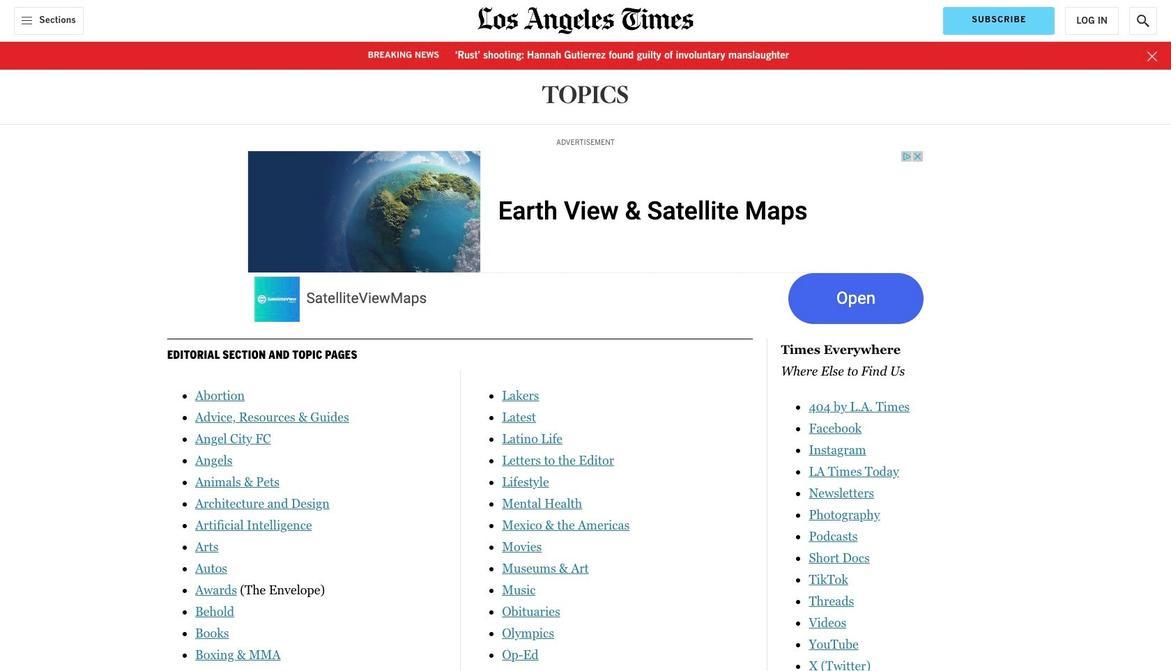 Task type: describe. For each thing, give the bounding box(es) containing it.
advertisement element
[[248, 151, 924, 325]]



Task type: locate. For each thing, give the bounding box(es) containing it.
home page image
[[478, 7, 694, 34]]

close banner image
[[1148, 52, 1158, 61]]



Task type: vqa. For each thing, say whether or not it's contained in the screenshot.
home page image
yes



